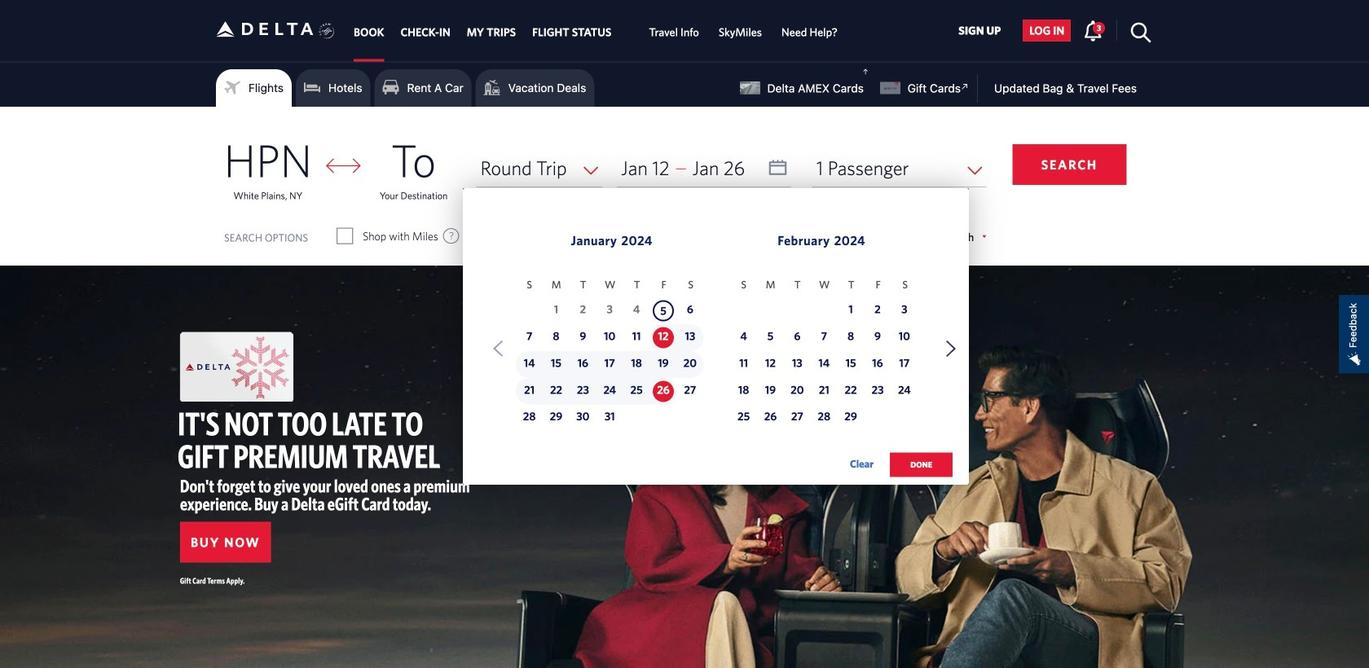 Task type: describe. For each thing, give the bounding box(es) containing it.
skyteam image
[[319, 6, 335, 56]]

calendar expanded, use arrow keys to select date application
[[463, 188, 969, 494]]

delta air lines image
[[216, 4, 314, 54]]



Task type: vqa. For each thing, say whether or not it's contained in the screenshot.
top 'and'
no



Task type: locate. For each thing, give the bounding box(es) containing it.
this link opens another site in a new window that may not follow the same accessibility policies as delta air lines. image
[[958, 79, 973, 95]]

None field
[[476, 149, 602, 187], [812, 149, 987, 187], [476, 149, 602, 187], [812, 149, 987, 187]]

None checkbox
[[338, 228, 352, 245]]

None checkbox
[[629, 228, 643, 245]]

tab list
[[346, 0, 848, 61]]

tab panel
[[0, 107, 1369, 494]]

None text field
[[617, 149, 791, 187]]



